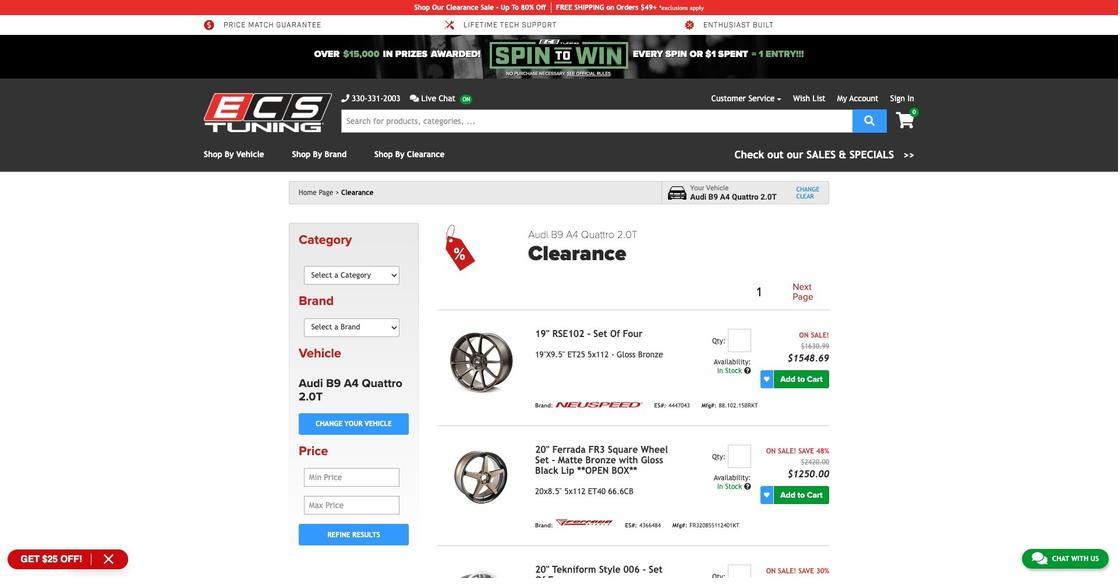 Task type: locate. For each thing, give the bounding box(es) containing it.
question circle image
[[744, 368, 751, 375]]

1 vertical spatial comments image
[[1032, 552, 1048, 566]]

phone image
[[341, 94, 350, 103]]

es#4366484 - fr320855112401kt - 20" ferrada fr3 square wheel set -  matte bronze with gloss black lip **open box** - 20x8.5" 5x112 et40 66.6cb - ferrada wheels - audi bmw volkswagen image
[[437, 445, 526, 511]]

Min Price number field
[[304, 468, 400, 487]]

question circle image
[[744, 483, 751, 490]]

Max Price number field
[[304, 496, 400, 515]]

es#4447043 - 88.102.15brkt - 19" rse102 - set of four - 19"x9.5" et25 5x112 - gloss bronze - neuspeed - audi image
[[437, 329, 526, 395]]

ecs tuning image
[[204, 93, 332, 132]]

add to wish list image
[[764, 492, 770, 498]]

0 horizontal spatial comments image
[[410, 94, 419, 103]]

add to wish list image
[[764, 377, 770, 382]]

comments image
[[410, 94, 419, 103], [1032, 552, 1048, 566]]

paginated product list navigation navigation
[[528, 280, 830, 305]]

None number field
[[728, 329, 751, 352], [728, 445, 751, 468], [728, 565, 751, 578], [728, 329, 751, 352], [728, 445, 751, 468], [728, 565, 751, 578]]

0 vertical spatial comments image
[[410, 94, 419, 103]]

search image
[[865, 115, 875, 126]]



Task type: vqa. For each thing, say whether or not it's contained in the screenshot.
left Shop
no



Task type: describe. For each thing, give the bounding box(es) containing it.
ferrada wheels - corporate logo image
[[556, 518, 614, 528]]

shopping cart image
[[896, 112, 915, 129]]

1 horizontal spatial comments image
[[1032, 552, 1048, 566]]

Search text field
[[341, 110, 853, 133]]

es#4624063 - 006-12kt1 - 20" tekniform style 006 - set of four - 20"x9" et30 5x112 - hyper silver - tekniform - audi bmw mini image
[[437, 565, 526, 578]]

neuspeed - corporate logo image
[[556, 402, 643, 408]]

ecs tuning 'spin to win' contest logo image
[[490, 40, 629, 69]]



